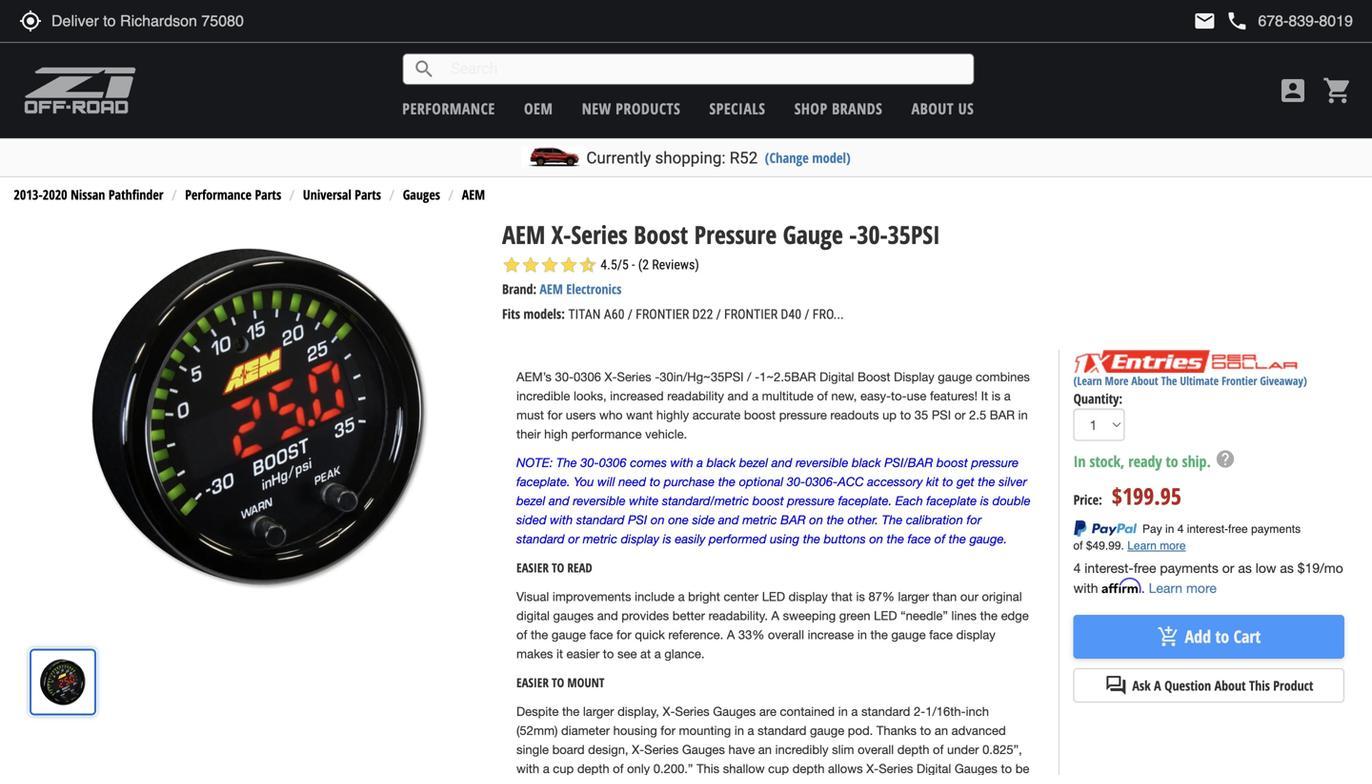 Task type: describe. For each thing, give the bounding box(es) containing it.
1 vertical spatial faceplate.
[[839, 494, 893, 508]]

33%
[[739, 628, 765, 642]]

pod.
[[848, 723, 874, 738]]

incredibly
[[776, 742, 829, 757]]

1 horizontal spatial on
[[810, 513, 824, 527]]

bar inside note: the 30-0306 comes with a black bezel and reversible black psi/bar boost pressure faceplate. you will need to purchase the optional 30-0306-acc accessory kit to get the silver bezel and reversible white standard/metric boost pressure faceplate. each faceplate is double sided with standard psi on one side and metric bar on the other. the calibration for standard or metric display is easily performed using the buttons on the face of the gauge.
[[781, 513, 806, 527]]

one
[[669, 513, 689, 527]]

1 vertical spatial metric
[[583, 532, 618, 547]]

standard up thanks
[[862, 704, 911, 719]]

are
[[760, 704, 777, 719]]

low
[[1256, 560, 1277, 576]]

under
[[948, 742, 980, 757]]

0 horizontal spatial -
[[655, 370, 660, 384]]

universal
[[303, 186, 352, 204]]

help
[[1216, 449, 1237, 470]]

x- up only
[[632, 742, 645, 757]]

digital inside aem's 30-0306 x-series -30in/hg~35psi / -1~2.5bar digital boost display gauge combines incredible looks, increased readability and a multitude of new, easy-to-use features! it is a must for users who want highly accurate boost pressure readouts up to 35 psi or 2.5 bar in their high performance vehicle.
[[820, 370, 855, 384]]

phone link
[[1226, 10, 1354, 32]]

to down comes
[[650, 475, 661, 489]]

x- inside aem's 30-0306 x-series -30in/hg~35psi / -1~2.5bar digital boost display gauge combines incredible looks, increased readability and a multitude of new, easy-to-use features! it is a must for users who want highly accurate boost pressure readouts up to 35 psi or 2.5 bar in their high performance vehicle.
[[605, 370, 617, 384]]

mounting
[[679, 723, 731, 738]]

/ inside aem's 30-0306 x-series -30in/hg~35psi / -1~2.5bar digital boost display gauge combines incredible looks, increased readability and a multitude of new, easy-to-use features! it is a must for users who want highly accurate boost pressure readouts up to 35 psi or 2.5 bar in their high performance vehicle.
[[748, 370, 752, 384]]

2 as from the left
[[1281, 560, 1295, 576]]

30- inside aem x-series boost pressure gauge -30-35psi star star star star star_half 4.5/5 - (2 reviews) brand: aem electronics fits models: titan a60 / frontier d22 / frontier d40 / fro...
[[858, 217, 888, 251]]

about inside "question_answer ask a question about this product"
[[1215, 676, 1247, 695]]

2 horizontal spatial depth
[[898, 742, 930, 757]]

silver
[[999, 475, 1028, 489]]

3 star from the left
[[541, 256, 560, 275]]

the up standard/metric at bottom
[[719, 475, 736, 489]]

30- right optional
[[787, 475, 806, 489]]

30- up you on the left bottom of page
[[581, 455, 599, 470]]

0.825",
[[983, 742, 1023, 757]]

accessory
[[868, 475, 923, 489]]

to for mount
[[552, 674, 565, 691]]

display,
[[618, 704, 660, 719]]

a right at
[[655, 647, 661, 661]]

gauges left are
[[713, 704, 756, 719]]

phone
[[1226, 10, 1249, 32]]

for inside despite the larger display, x-series gauges are contained in a standard 2-1/16th-inch (52mm) diameter housing for mounting in a standard gauge pod. thanks to an advanced single board design, x-series gauges have an incredibly slim overall depth of under 0.825", with a cup depth of only 0.200." this shallow cup depth allows x-series digital gauges to
[[661, 723, 676, 738]]

0 vertical spatial performance
[[403, 98, 495, 119]]

features!
[[930, 389, 978, 404]]

performance parts link
[[185, 186, 281, 204]]

/mo with
[[1074, 560, 1344, 596]]

1 star from the left
[[502, 256, 522, 275]]

or inside aem's 30-0306 x-series -30in/hg~35psi / -1~2.5bar digital boost display gauge combines incredible looks, increased readability and a multitude of new, easy-to-use features! it is a must for users who want highly accurate boost pressure readouts up to 35 psi or 2.5 bar in their high performance vehicle.
[[955, 408, 966, 423]]

to right kit
[[943, 475, 954, 489]]

gauge down gauges
[[552, 628, 586, 642]]

series up mounting
[[676, 704, 710, 719]]

psi inside aem's 30-0306 x-series -30in/hg~35psi / -1~2.5bar digital boost display gauge combines incredible looks, increased readability and a multitude of new, easy-to-use features! it is a must for users who want highly accurate boost pressure readouts up to 35 psi or 2.5 bar in their high performance vehicle.
[[932, 408, 952, 423]]

1 horizontal spatial metric
[[743, 513, 778, 527]]

to inside visual improvements include a bright center led display that is 87% larger than our original digital gauges and provides better readability. a sweeping green led "needle" lines the edge of the gauge face for quick reference. a 33% overall increase in the gauge face display makes it easier to see at a glance.
[[603, 647, 614, 661]]

2 star from the left
[[522, 256, 541, 275]]

"needle"
[[901, 608, 949, 623]]

who
[[600, 408, 623, 423]]

easier
[[567, 647, 600, 661]]

price: $199.95
[[1074, 481, 1182, 512]]

standard down will
[[577, 513, 625, 527]]

account_box link
[[1274, 75, 1314, 106]]

series up 0.200."
[[645, 742, 679, 757]]

a up pod.
[[852, 704, 858, 719]]

30in/hg~35psi
[[660, 370, 744, 384]]

overall inside visual improvements include a bright center led display that is 87% larger than our original digital gauges and provides better readability. a sweeping green led "needle" lines the edge of the gauge face for quick reference. a 33% overall increase in the gauge face display makes it easier to see at a glance.
[[768, 628, 805, 642]]

for inside visual improvements include a bright center led display that is 87% larger than our original digital gauges and provides better readability. a sweeping green led "needle" lines the edge of the gauge face for quick reference. a 33% overall increase in the gauge face display makes it easier to see at a glance.
[[617, 628, 632, 642]]

this inside despite the larger display, x-series gauges are contained in a standard 2-1/16th-inch (52mm) diameter housing for mounting in a standard gauge pod. thanks to an advanced single board design, x-series gauges have an incredibly slim overall depth of under 0.825", with a cup depth of only 0.200." this shallow cup depth allows x-series digital gauges to
[[697, 762, 720, 775]]

/ right d22
[[717, 307, 722, 322]]

1 frontier from the left
[[636, 307, 690, 322]]

2-
[[914, 704, 926, 719]]

4 star from the left
[[560, 256, 579, 275]]

comes
[[630, 455, 667, 470]]

currently
[[587, 148, 651, 167]]

x- right display,
[[663, 704, 676, 719]]

note:
[[517, 455, 553, 470]]

/ right a60
[[628, 307, 633, 322]]

1 vertical spatial pressure
[[972, 455, 1019, 470]]

is left double
[[981, 494, 990, 508]]

get
[[957, 475, 975, 489]]

mount
[[568, 674, 605, 691]]

1 horizontal spatial -
[[755, 370, 760, 384]]

1 horizontal spatial depth
[[793, 762, 825, 775]]

with inside despite the larger display, x-series gauges are contained in a standard 2-1/16th-inch (52mm) diameter housing for mounting in a standard gauge pod. thanks to an advanced single board design, x-series gauges have an incredibly slim overall depth of under 0.825", with a cup depth of only 0.200." this shallow cup depth allows x-series digital gauges to
[[517, 762, 540, 775]]

2 horizontal spatial the
[[1162, 373, 1178, 389]]

1 horizontal spatial reversible
[[796, 455, 849, 470]]

0306-
[[806, 475, 838, 489]]

acc
[[838, 475, 864, 489]]

electronics
[[567, 280, 622, 298]]

0 horizontal spatial an
[[759, 742, 772, 757]]

to inside aem's 30-0306 x-series -30in/hg~35psi / -1~2.5bar digital boost display gauge combines incredible looks, increased readability and a multitude of new, easy-to-use features! it is a must for users who want highly accurate boost pressure readouts up to 35 psi or 2.5 bar in their high performance vehicle.
[[901, 408, 912, 423]]

must
[[517, 408, 544, 423]]

2 vertical spatial the
[[883, 513, 903, 527]]

1 vertical spatial boost
[[937, 455, 969, 470]]

standard down are
[[758, 723, 807, 738]]

psi/bar
[[885, 455, 934, 470]]

0 horizontal spatial bezel
[[517, 494, 546, 508]]

1 vertical spatial reversible
[[573, 494, 626, 508]]

larger inside visual improvements include a bright center led display that is 87% larger than our original digital gauges and provides better readability. a sweeping green led "needle" lines the edge of the gauge face for quick reference. a 33% overall increase in the gauge face display makes it easier to see at a glance.
[[899, 589, 930, 604]]

add_shopping_cart add to cart
[[1158, 625, 1262, 649]]

parts for performance parts
[[255, 186, 281, 204]]

to for read
[[552, 559, 565, 577]]

to right add
[[1216, 625, 1230, 649]]

Search search field
[[436, 54, 974, 84]]

1 horizontal spatial about
[[1132, 373, 1159, 389]]

will
[[598, 475, 615, 489]]

1 black from the left
[[707, 455, 736, 470]]

face inside note: the 30-0306 comes with a black bezel and reversible black psi/bar boost pressure faceplate. you will need to purchase the optional 30-0306-acc accessory kit to get the silver bezel and reversible white standard/metric boost pressure faceplate. each faceplate is double sided with standard psi on one side and metric bar on the other. the calibration for standard or metric display is easily performed using the buttons on the face of the gauge.
[[908, 532, 932, 547]]

accurate
[[693, 408, 741, 423]]

edge
[[1002, 608, 1029, 623]]

the up buttons
[[827, 513, 845, 527]]

for inside aem's 30-0306 x-series -30in/hg~35psi / -1~2.5bar digital boost display gauge combines incredible looks, increased readability and a multitude of new, easy-to-use features! it is a must for users who want highly accurate boost pressure readouts up to 35 psi or 2.5 bar in their high performance vehicle.
[[548, 408, 563, 423]]

lines
[[952, 608, 977, 623]]

2013-
[[14, 186, 43, 204]]

only
[[627, 762, 650, 775]]

product
[[1274, 676, 1314, 695]]

brands
[[832, 98, 883, 119]]

- inside aem x-series boost pressure gauge -30-35psi star star star star star_half 4.5/5 - (2 reviews) brand: aem electronics fits models: titan a60 / frontier d22 / frontier d40 / fro...
[[850, 217, 858, 251]]

the down the green
[[871, 628, 888, 642]]

0306 inside aem's 30-0306 x-series -30in/hg~35psi / -1~2.5bar digital boost display gauge combines incredible looks, increased readability and a multitude of new, easy-to-use features! it is a must for users who want highly accurate boost pressure readouts up to 35 psi or 2.5 bar in their high performance vehicle.
[[574, 370, 602, 384]]

a down combines at the right of page
[[1005, 389, 1011, 404]]

about us
[[912, 98, 975, 119]]

gauges
[[554, 608, 594, 623]]

readability.
[[709, 608, 768, 623]]

gauges down mounting
[[683, 742, 725, 757]]

performance
[[185, 186, 252, 204]]

easily
[[675, 532, 706, 547]]

and up optional
[[772, 455, 793, 470]]

model)
[[813, 148, 851, 167]]

2 black from the left
[[852, 455, 882, 470]]

performed
[[709, 532, 767, 547]]

x- right allows in the bottom right of the page
[[867, 762, 879, 775]]

double
[[993, 494, 1031, 508]]

using
[[770, 532, 800, 547]]

up
[[883, 408, 897, 423]]

parts for universal parts
[[355, 186, 381, 204]]

about us link
[[912, 98, 975, 119]]

more
[[1187, 580, 1217, 596]]

the up makes
[[531, 628, 548, 642]]

with right sided
[[550, 513, 573, 527]]

gauges left aem link
[[403, 186, 440, 204]]

standard down sided
[[517, 532, 565, 547]]

the down each
[[887, 532, 905, 547]]

oem
[[524, 98, 553, 119]]

performance inside aem's 30-0306 x-series -30in/hg~35psi / -1~2.5bar digital boost display gauge combines incredible looks, increased readability and a multitude of new, easy-to-use features! it is a must for users who want highly accurate boost pressure readouts up to 35 psi or 2.5 bar in their high performance vehicle.
[[572, 427, 642, 442]]

boost inside aem x-series boost pressure gauge -30-35psi star star star star star_half 4.5/5 - (2 reviews) brand: aem electronics fits models: titan a60 / frontier d22 / frontier d40 / fro...
[[634, 217, 689, 251]]

2 frontier from the left
[[725, 307, 778, 322]]

the down "original"
[[981, 608, 998, 623]]

the right 'using'
[[803, 532, 821, 547]]

price:
[[1074, 491, 1103, 509]]

face up 'easier'
[[590, 628, 613, 642]]

inch
[[966, 704, 990, 719]]

z1 motorsports logo image
[[24, 67, 137, 114]]

visual
[[517, 589, 549, 604]]

/ right d40
[[805, 307, 810, 322]]

face down "needle"
[[930, 628, 953, 642]]

2 vertical spatial or
[[1223, 560, 1235, 576]]

faceplate
[[927, 494, 978, 508]]

free
[[1134, 560, 1157, 576]]

fro...
[[813, 307, 844, 322]]

bright
[[689, 589, 721, 604]]

of left only
[[613, 762, 624, 775]]

aem for aem x-series boost pressure gauge -30-35psi star star star star star_half 4.5/5 - (2 reviews) brand: aem electronics fits models: titan a60 / frontier d22 / frontier d40 / fro...
[[502, 217, 546, 251]]

frontier
[[1222, 373, 1258, 389]]

(change model) link
[[765, 148, 851, 167]]

easy-
[[861, 389, 891, 404]]

a up have
[[748, 723, 755, 738]]

the down "calibration"
[[949, 532, 967, 547]]

0 horizontal spatial depth
[[578, 762, 610, 775]]

aem's 30-0306 x-series -30in/hg~35psi / -1~2.5bar digital boost display gauge combines incredible looks, increased readability and a multitude of new, easy-to-use features! it is a must for users who want highly accurate boost pressure readouts up to 35 psi or 2.5 bar in their high performance vehicle.
[[517, 370, 1031, 442]]

diameter
[[562, 723, 610, 738]]

2 horizontal spatial on
[[870, 532, 884, 547]]

series down thanks
[[879, 762, 914, 775]]

cart
[[1234, 625, 1262, 649]]

.
[[1142, 580, 1146, 596]]

a left multitude
[[752, 389, 759, 404]]

new,
[[832, 389, 857, 404]]

payments
[[1161, 560, 1219, 576]]

ready
[[1129, 451, 1163, 472]]

new products link
[[582, 98, 681, 119]]

universal parts
[[303, 186, 381, 204]]

2 vertical spatial pressure
[[788, 494, 835, 508]]

brand:
[[502, 280, 537, 298]]

1 vertical spatial the
[[557, 455, 577, 470]]

(learn more about the ultimate frontier giveaway) link
[[1074, 373, 1308, 389]]

2013-2020 nissan pathfinder link
[[14, 186, 164, 204]]

a inside "question_answer ask a question about this product"
[[1155, 676, 1162, 695]]

overall inside despite the larger display, x-series gauges are contained in a standard 2-1/16th-inch (52mm) diameter housing for mounting in a standard gauge pod. thanks to an advanced single board design, x-series gauges have an incredibly slim overall depth of under 0.825", with a cup depth of only 0.200." this shallow cup depth allows x-series digital gauges to
[[858, 742, 894, 757]]

2 vertical spatial display
[[957, 628, 996, 642]]

1 vertical spatial display
[[789, 589, 828, 604]]



Task type: locate. For each thing, give the bounding box(es) containing it.
1 vertical spatial aem
[[502, 217, 546, 251]]

new products
[[582, 98, 681, 119]]

1 horizontal spatial boost
[[858, 370, 891, 384]]

35psi
[[888, 217, 941, 251]]

an down 1/16th-
[[935, 723, 949, 738]]

read
[[568, 559, 593, 577]]

0 horizontal spatial faceplate.
[[517, 475, 571, 489]]

1 to from the top
[[552, 559, 565, 577]]

in inside visual improvements include a bright center led display that is 87% larger than our original digital gauges and provides better readability. a sweeping green led "needle" lines the edge of the gauge face for quick reference. a 33% overall increase in the gauge face display makes it easier to see at a glance.
[[858, 628, 868, 642]]

gauge inside despite the larger display, x-series gauges are contained in a standard 2-1/16th-inch (52mm) diameter housing for mounting in a standard gauge pod. thanks to an advanced single board design, x-series gauges have an incredibly slim overall depth of under 0.825", with a cup depth of only 0.200." this shallow cup depth allows x-series digital gauges to
[[810, 723, 845, 738]]

mail link
[[1194, 10, 1217, 32]]

this left product
[[1250, 676, 1271, 695]]

1 vertical spatial digital
[[917, 762, 952, 775]]

of inside aem's 30-0306 x-series -30in/hg~35psi / -1~2.5bar digital boost display gauge combines incredible looks, increased readability and a multitude of new, easy-to-use features! it is a must for users who want highly accurate boost pressure readouts up to 35 psi or 2.5 bar in their high performance vehicle.
[[818, 389, 828, 404]]

performance parts
[[185, 186, 281, 204]]

as
[[1239, 560, 1253, 576], [1281, 560, 1295, 576]]

display up sweeping
[[789, 589, 828, 604]]

1 vertical spatial bezel
[[517, 494, 546, 508]]

0 horizontal spatial digital
[[820, 370, 855, 384]]

2 parts from the left
[[355, 186, 381, 204]]

(learn
[[1074, 373, 1103, 389]]

you
[[574, 475, 594, 489]]

1 horizontal spatial cup
[[769, 762, 790, 775]]

easier for easier to read
[[517, 559, 549, 577]]

is inside visual improvements include a bright center led display that is 87% larger than our original digital gauges and provides better readability. a sweeping green led "needle" lines the edge of the gauge face for quick reference. a 33% overall increase in the gauge face display makes it easier to see at a glance.
[[857, 589, 866, 604]]

(change
[[765, 148, 809, 167]]

0 vertical spatial a
[[772, 608, 780, 623]]

it
[[557, 647, 563, 661]]

0 horizontal spatial parts
[[255, 186, 281, 204]]

the down each
[[883, 513, 903, 527]]

boost inside aem's 30-0306 x-series -30in/hg~35psi / -1~2.5bar digital boost display gauge combines incredible looks, increased readability and a multitude of new, easy-to-use features! it is a must for users who want highly accurate boost pressure readouts up to 35 psi or 2.5 bar in their high performance vehicle.
[[744, 408, 776, 423]]

shopping_cart
[[1323, 75, 1354, 106]]

1 horizontal spatial parts
[[355, 186, 381, 204]]

specials
[[710, 98, 766, 119]]

or left 2.5
[[955, 408, 966, 423]]

0 horizontal spatial about
[[912, 98, 955, 119]]

0 horizontal spatial reversible
[[573, 494, 626, 508]]

- right 30in/hg~35psi on the top of page
[[755, 370, 760, 384]]

shop
[[795, 98, 828, 119]]

0 vertical spatial display
[[621, 532, 660, 547]]

/mo
[[1321, 560, 1344, 576]]

black up 'acc'
[[852, 455, 882, 470]]

learn
[[1149, 580, 1183, 596]]

incredible
[[517, 389, 571, 404]]

of down the digital
[[517, 628, 528, 642]]

metric up performed
[[743, 513, 778, 527]]

0 horizontal spatial a
[[727, 628, 735, 642]]

larger up "needle"
[[899, 589, 930, 604]]

easier to read
[[517, 559, 593, 577]]

larger
[[899, 589, 930, 604], [583, 704, 614, 719]]

is right that
[[857, 589, 866, 604]]

stock,
[[1090, 451, 1125, 472]]

this inside "question_answer ask a question about this product"
[[1250, 676, 1271, 695]]

side
[[693, 513, 715, 527]]

shallow
[[723, 762, 765, 775]]

0 vertical spatial psi
[[932, 408, 952, 423]]

2 horizontal spatial or
[[1223, 560, 1235, 576]]

or up the read
[[568, 532, 580, 547]]

reversible down will
[[573, 494, 626, 508]]

titan
[[569, 307, 601, 322]]

in up have
[[735, 723, 745, 738]]

display down white
[[621, 532, 660, 547]]

1 vertical spatial a
[[727, 628, 735, 642]]

0 horizontal spatial cup
[[553, 762, 574, 775]]

see
[[618, 647, 637, 661]]

depth down design,
[[578, 762, 610, 775]]

parts right performance
[[255, 186, 281, 204]]

our
[[961, 589, 979, 604]]

glance.
[[665, 647, 705, 661]]

- right gauge
[[850, 217, 858, 251]]

0 vertical spatial an
[[935, 723, 949, 738]]

1 as from the left
[[1239, 560, 1253, 576]]

2 cup from the left
[[769, 762, 790, 775]]

1 horizontal spatial as
[[1281, 560, 1295, 576]]

0 vertical spatial faceplate.
[[517, 475, 571, 489]]

aem electronics link
[[540, 280, 622, 298]]

that
[[832, 589, 853, 604]]

0 horizontal spatial overall
[[768, 628, 805, 642]]

to left mount
[[552, 674, 565, 691]]

display inside note: the 30-0306 comes with a black bezel and reversible black psi/bar boost pressure faceplate. you will need to purchase the optional 30-0306-acc accessory kit to get the silver bezel and reversible white standard/metric boost pressure faceplate. each faceplate is double sided with standard psi on one side and metric bar on the other. the calibration for standard or metric display is easily performed using the buttons on the face of the gauge.
[[621, 532, 660, 547]]

0 horizontal spatial or
[[568, 532, 580, 547]]

1 vertical spatial performance
[[572, 427, 642, 442]]

2 vertical spatial aem
[[540, 280, 563, 298]]

1 vertical spatial an
[[759, 742, 772, 757]]

2 horizontal spatial -
[[850, 217, 858, 251]]

0 horizontal spatial performance
[[403, 98, 495, 119]]

an right have
[[759, 742, 772, 757]]

easier down makes
[[517, 674, 549, 691]]

performance down 'search'
[[403, 98, 495, 119]]

0306 up will
[[599, 455, 627, 470]]

0.200."
[[654, 762, 694, 775]]

(52mm)
[[517, 723, 558, 738]]

larger inside despite the larger display, x-series gauges are contained in a standard 2-1/16th-inch (52mm) diameter housing for mounting in a standard gauge pod. thanks to an advanced single board design, x-series gauges have an incredibly slim overall depth of under 0.825", with a cup depth of only 0.200." this shallow cup depth allows x-series digital gauges to
[[583, 704, 614, 719]]

to inside in stock, ready to ship. help
[[1167, 451, 1179, 472]]

0 vertical spatial or
[[955, 408, 966, 423]]

2020
[[43, 186, 67, 204]]

2 to from the top
[[552, 674, 565, 691]]

1 horizontal spatial performance
[[572, 427, 642, 442]]

0 horizontal spatial frontier
[[636, 307, 690, 322]]

1 easier from the top
[[517, 559, 549, 577]]

of inside note: the 30-0306 comes with a black bezel and reversible black psi/bar boost pressure faceplate. you will need to purchase the optional 30-0306-acc accessory kit to get the silver bezel and reversible white standard/metric boost pressure faceplate. each faceplate is double sided with standard psi on one side and metric bar on the other. the calibration for standard or metric display is easily performed using the buttons on the face of the gauge.
[[935, 532, 946, 547]]

1 horizontal spatial black
[[852, 455, 882, 470]]

ask
[[1133, 676, 1151, 695]]

a down readability.
[[727, 628, 735, 642]]

0 vertical spatial overall
[[768, 628, 805, 642]]

for inside note: the 30-0306 comes with a black bezel and reversible black psi/bar boost pressure faceplate. you will need to purchase the optional 30-0306-acc accessory kit to get the silver bezel and reversible white standard/metric boost pressure faceplate. each faceplate is double sided with standard psi on one side and metric bar on the other. the calibration for standard or metric display is easily performed using the buttons on the face of the gauge.
[[967, 513, 982, 527]]

highly
[[657, 408, 689, 423]]

with inside /mo with
[[1074, 580, 1099, 596]]

about left us
[[912, 98, 955, 119]]

0 vertical spatial metric
[[743, 513, 778, 527]]

the
[[719, 475, 736, 489], [978, 475, 996, 489], [827, 513, 845, 527], [803, 532, 821, 547], [887, 532, 905, 547], [949, 532, 967, 547], [981, 608, 998, 623], [531, 628, 548, 642], [871, 628, 888, 642], [562, 704, 580, 719]]

1 vertical spatial led
[[874, 608, 898, 623]]

display down lines
[[957, 628, 996, 642]]

1 horizontal spatial bezel
[[740, 455, 769, 470]]

the inside despite the larger display, x-series gauges are contained in a standard 2-1/16th-inch (52mm) diameter housing for mounting in a standard gauge pod. thanks to an advanced single board design, x-series gauges have an incredibly slim overall depth of under 0.825", with a cup depth of only 0.200." this shallow cup depth allows x-series digital gauges to
[[562, 704, 580, 719]]

1 vertical spatial this
[[697, 762, 720, 775]]

need
[[619, 475, 646, 489]]

$19
[[1298, 560, 1321, 576]]

a inside note: the 30-0306 comes with a black bezel and reversible black psi/bar boost pressure faceplate. you will need to purchase the optional 30-0306-acc accessory kit to get the silver bezel and reversible white standard/metric boost pressure faceplate. each faceplate is double sided with standard psi on one side and metric bar on the other. the calibration for standard or metric display is easily performed using the buttons on the face of the gauge.
[[697, 455, 704, 470]]

for up see
[[617, 628, 632, 642]]

x- up aem electronics link
[[552, 217, 571, 251]]

digital inside despite the larger display, x-series gauges are contained in a standard 2-1/16th-inch (52mm) diameter housing for mounting in a standard gauge pod. thanks to an advanced single board design, x-series gauges have an incredibly slim overall depth of under 0.825", with a cup depth of only 0.200." this shallow cup depth allows x-series digital gauges to
[[917, 762, 952, 775]]

cup down board
[[553, 762, 574, 775]]

and up performed
[[719, 513, 739, 527]]

and inside visual improvements include a bright center led display that is 87% larger than our original digital gauges and provides better readability. a sweeping green led "needle" lines the edge of the gauge face for quick reference. a 33% overall increase in the gauge face display makes it easier to see at a glance.
[[598, 608, 618, 623]]

0 horizontal spatial led
[[762, 589, 786, 604]]

green
[[840, 608, 871, 623]]

products
[[616, 98, 681, 119]]

0 vertical spatial the
[[1162, 373, 1178, 389]]

in up pod.
[[839, 704, 848, 719]]

0 horizontal spatial the
[[557, 455, 577, 470]]

0 vertical spatial larger
[[899, 589, 930, 604]]

in down the green
[[858, 628, 868, 642]]

psi down white
[[628, 513, 648, 527]]

1 horizontal spatial or
[[955, 408, 966, 423]]

pressure
[[695, 217, 777, 251]]

series up star_half on the left top of the page
[[571, 217, 628, 251]]

1 vertical spatial larger
[[583, 704, 614, 719]]

kit
[[927, 475, 939, 489]]

x- inside aem x-series boost pressure gauge -30-35psi star star star star star_half 4.5/5 - (2 reviews) brand: aem electronics fits models: titan a60 / frontier d22 / frontier d40 / fro...
[[552, 217, 571, 251]]

frontier left d22
[[636, 307, 690, 322]]

aem up models:
[[540, 280, 563, 298]]

overall down sweeping
[[768, 628, 805, 642]]

boost inside aem's 30-0306 x-series -30in/hg~35psi / -1~2.5bar digital boost display gauge combines incredible looks, increased readability and a multitude of new, easy-to-use features! it is a must for users who want highly accurate boost pressure readouts up to 35 psi or 2.5 bar in their high performance vehicle.
[[858, 370, 891, 384]]

shopping:
[[655, 148, 726, 167]]

0 vertical spatial aem
[[462, 186, 485, 204]]

face down "calibration"
[[908, 532, 932, 547]]

larger up diameter
[[583, 704, 614, 719]]

1 horizontal spatial this
[[1250, 676, 1271, 695]]

series
[[571, 217, 628, 251], [617, 370, 652, 384], [676, 704, 710, 719], [645, 742, 679, 757], [879, 762, 914, 775]]

my_location
[[19, 10, 42, 32]]

purchase
[[664, 475, 715, 489]]

and inside aem's 30-0306 x-series -30in/hg~35psi / -1~2.5bar digital boost display gauge combines incredible looks, increased readability and a multitude of new, easy-to-use features! it is a must for users who want highly accurate boost pressure readouts up to 35 psi or 2.5 bar in their high performance vehicle.
[[728, 389, 749, 404]]

face
[[908, 532, 932, 547], [590, 628, 613, 642], [930, 628, 953, 642]]

frontier left d40
[[725, 307, 778, 322]]

on left one
[[651, 513, 665, 527]]

with up purchase
[[671, 455, 694, 470]]

aem's
[[517, 370, 552, 384]]

on down other.
[[870, 532, 884, 547]]

easier for easier to mount
[[517, 674, 549, 691]]

nissan
[[71, 186, 105, 204]]

1 vertical spatial about
[[1132, 373, 1159, 389]]

0 vertical spatial 0306
[[574, 370, 602, 384]]

2 horizontal spatial display
[[957, 628, 996, 642]]

2 horizontal spatial about
[[1215, 676, 1247, 695]]

depth down thanks
[[898, 742, 930, 757]]

advanced
[[952, 723, 1007, 738]]

0 vertical spatial bar
[[990, 408, 1015, 423]]

aem right gauges link
[[462, 186, 485, 204]]

standard
[[577, 513, 625, 527], [517, 532, 565, 547], [862, 704, 911, 719], [758, 723, 807, 738]]

pressure down multitude
[[780, 408, 827, 423]]

aem up "brand:"
[[502, 217, 546, 251]]

with down 4
[[1074, 580, 1099, 596]]

is inside aem's 30-0306 x-series -30in/hg~35psi / -1~2.5bar digital boost display gauge combines incredible looks, increased readability and a multitude of new, easy-to-use features! it is a must for users who want highly accurate boost pressure readouts up to 35 psi or 2.5 bar in their high performance vehicle.
[[992, 389, 1001, 404]]

30- right gauge
[[858, 217, 888, 251]]

1 horizontal spatial led
[[874, 608, 898, 623]]

an
[[935, 723, 949, 738], [759, 742, 772, 757]]

series inside aem x-series boost pressure gauge -30-35psi star star star star star_half 4.5/5 - (2 reviews) brand: aem electronics fits models: titan a60 / frontier d22 / frontier d40 / fro...
[[571, 217, 628, 251]]

in inside aem's 30-0306 x-series -30in/hg~35psi / -1~2.5bar digital boost display gauge combines incredible looks, increased readability and a multitude of new, easy-to-use features! it is a must for users who want highly accurate boost pressure readouts up to 35 psi or 2.5 bar in their high performance vehicle.
[[1019, 408, 1028, 423]]

series up increased
[[617, 370, 652, 384]]

1 horizontal spatial display
[[789, 589, 828, 604]]

despite
[[517, 704, 559, 719]]

is down one
[[663, 532, 672, 547]]

0 vertical spatial about
[[912, 98, 955, 119]]

gauges down under
[[955, 762, 998, 775]]

account_box
[[1279, 75, 1309, 106]]

0 horizontal spatial metric
[[583, 532, 618, 547]]

35
[[915, 408, 929, 423]]

about right 'more' at the right
[[1132, 373, 1159, 389]]

1 vertical spatial to
[[552, 674, 565, 691]]

0 vertical spatial boost
[[634, 217, 689, 251]]

a down single
[[543, 762, 550, 775]]

quantity:
[[1074, 390, 1123, 408]]

psi inside note: the 30-0306 comes with a black bezel and reversible black psi/bar boost pressure faceplate. you will need to purchase the optional 30-0306-acc accessory kit to get the silver bezel and reversible white standard/metric boost pressure faceplate. each faceplate is double sided with standard psi on one side and metric bar on the other. the calibration for standard or metric display is easily performed using the buttons on the face of the gauge.
[[628, 513, 648, 527]]

0 vertical spatial easier
[[517, 559, 549, 577]]

0 horizontal spatial on
[[651, 513, 665, 527]]

psi
[[932, 408, 952, 423], [628, 513, 648, 527]]

1 horizontal spatial an
[[935, 723, 949, 738]]

0306 inside note: the 30-0306 comes with a black bezel and reversible black psi/bar boost pressure faceplate. you will need to purchase the optional 30-0306-acc accessory kit to get the silver bezel and reversible white standard/metric boost pressure faceplate. each faceplate is double sided with standard psi on one side and metric bar on the other. the calibration for standard or metric display is easily performed using the buttons on the face of the gauge.
[[599, 455, 627, 470]]

0 vertical spatial pressure
[[780, 408, 827, 423]]

us
[[959, 98, 975, 119]]

easier
[[517, 559, 549, 577], [517, 674, 549, 691]]

bar inside aem's 30-0306 x-series -30in/hg~35psi / -1~2.5bar digital boost display gauge combines incredible looks, increased readability and a multitude of new, easy-to-use features! it is a must for users who want highly accurate boost pressure readouts up to 35 psi or 2.5 bar in their high performance vehicle.
[[990, 408, 1015, 423]]

easier up visual
[[517, 559, 549, 577]]

parts right universal
[[355, 186, 381, 204]]

0 horizontal spatial black
[[707, 455, 736, 470]]

or inside note: the 30-0306 comes with a black bezel and reversible black psi/bar boost pressure faceplate. you will need to purchase the optional 30-0306-acc accessory kit to get the silver bezel and reversible white standard/metric boost pressure faceplate. each faceplate is double sided with standard psi on one side and metric bar on the other. the calibration for standard or metric display is easily performed using the buttons on the face of the gauge.
[[568, 532, 580, 547]]

readability
[[668, 389, 725, 404]]

with down single
[[517, 762, 540, 775]]

of down "calibration"
[[935, 532, 946, 547]]

gauge inside aem's 30-0306 x-series -30in/hg~35psi / -1~2.5bar digital boost display gauge combines incredible looks, increased readability and a multitude of new, easy-to-use features! it is a must for users who want highly accurate boost pressure readouts up to 35 psi or 2.5 bar in their high performance vehicle.
[[938, 370, 973, 384]]

boost
[[634, 217, 689, 251], [858, 370, 891, 384]]

aem x-series boost pressure gauge -30-35psi star star star star star_half 4.5/5 - (2 reviews) brand: aem electronics fits models: titan a60 / frontier d22 / frontier d40 / fro...
[[502, 217, 941, 323]]

1 vertical spatial overall
[[858, 742, 894, 757]]

in
[[1019, 408, 1028, 423], [858, 628, 868, 642], [839, 704, 848, 719], [735, 723, 745, 738]]

gauges
[[403, 186, 440, 204], [713, 704, 756, 719], [683, 742, 725, 757], [955, 762, 998, 775]]

to inside despite the larger display, x-series gauges are contained in a standard 2-1/16th-inch (52mm) diameter housing for mounting in a standard gauge pod. thanks to an advanced single board design, x-series gauges have an incredibly slim overall depth of under 0.825", with a cup depth of only 0.200." this shallow cup depth allows x-series digital gauges to
[[921, 723, 932, 738]]

readouts
[[831, 408, 879, 423]]

1 horizontal spatial the
[[883, 513, 903, 527]]

a
[[772, 608, 780, 623], [727, 628, 735, 642], [1155, 676, 1162, 695]]

visual improvements include a bright center led display that is 87% larger than our original digital gauges and provides better readability. a sweeping green led "needle" lines the edge of the gauge face for quick reference. a 33% overall increase in the gauge face display makes it easier to see at a glance.
[[517, 589, 1029, 661]]

1 horizontal spatial overall
[[858, 742, 894, 757]]

0 horizontal spatial larger
[[583, 704, 614, 719]]

1 parts from the left
[[255, 186, 281, 204]]

of left under
[[933, 742, 944, 757]]

1 horizontal spatial psi
[[932, 408, 952, 423]]

reversible up 0306- at the bottom of page
[[796, 455, 849, 470]]

1 vertical spatial 0306
[[599, 455, 627, 470]]

2 vertical spatial a
[[1155, 676, 1162, 695]]

(learn more about the ultimate frontier giveaway)
[[1074, 373, 1308, 389]]

0 horizontal spatial bar
[[781, 513, 806, 527]]

single
[[517, 742, 549, 757]]

of inside visual improvements include a bright center led display that is 87% larger than our original digital gauges and provides better readability. a sweeping green led "needle" lines the edge of the gauge face for quick reference. a 33% overall increase in the gauge face display makes it easier to see at a glance.
[[517, 628, 528, 642]]

for right housing
[[661, 723, 676, 738]]

1 vertical spatial bar
[[781, 513, 806, 527]]

about
[[912, 98, 955, 119], [1132, 373, 1159, 389], [1215, 676, 1247, 695]]

1~2.5bar
[[760, 370, 817, 384]]

learn more link
[[1149, 580, 1217, 596]]

1 cup from the left
[[553, 762, 574, 775]]

2 vertical spatial boost
[[753, 494, 784, 508]]

0 vertical spatial boost
[[744, 408, 776, 423]]

about right question
[[1215, 676, 1247, 695]]

as left low
[[1239, 560, 1253, 576]]

is right the it on the right bottom of page
[[992, 389, 1001, 404]]

0 vertical spatial led
[[762, 589, 786, 604]]

black up purchase
[[707, 455, 736, 470]]

a up better
[[678, 589, 685, 604]]

the right get
[[978, 475, 996, 489]]

to left the read
[[552, 559, 565, 577]]

standard/metric
[[663, 494, 750, 508]]

faceplate. up other.
[[839, 494, 893, 508]]

2013-2020 nissan pathfinder
[[14, 186, 164, 204]]

/ left 1~2.5bar
[[748, 370, 752, 384]]

affirm
[[1103, 578, 1142, 594]]

1 horizontal spatial faceplate.
[[839, 494, 893, 508]]

and down note:
[[549, 494, 570, 508]]

2 easier from the top
[[517, 674, 549, 691]]

affirm . learn more
[[1103, 578, 1217, 596]]

increase
[[808, 628, 854, 642]]

1 horizontal spatial frontier
[[725, 307, 778, 322]]

1 vertical spatial boost
[[858, 370, 891, 384]]

thanks
[[877, 723, 917, 738]]

on down 0306- at the bottom of page
[[810, 513, 824, 527]]

0 vertical spatial digital
[[820, 370, 855, 384]]

to left 35
[[901, 408, 912, 423]]

aem for aem
[[462, 186, 485, 204]]

pressure inside aem's 30-0306 x-series -30in/hg~35psi / -1~2.5bar digital boost display gauge combines incredible looks, increased readability and a multitude of new, easy-to-use features! it is a must for users who want highly accurate boost pressure readouts up to 35 psi or 2.5 bar in their high performance vehicle.
[[780, 408, 827, 423]]

aem
[[462, 186, 485, 204], [502, 217, 546, 251], [540, 280, 563, 298]]

search
[[413, 58, 436, 81]]

include
[[635, 589, 675, 604]]

0 vertical spatial bezel
[[740, 455, 769, 470]]

this right 0.200."
[[697, 762, 720, 775]]

0 horizontal spatial boost
[[634, 217, 689, 251]]

want
[[627, 408, 653, 423]]

calibration
[[907, 513, 964, 527]]

fits
[[502, 305, 520, 323]]

0 vertical spatial to
[[552, 559, 565, 577]]

gauge down "needle"
[[892, 628, 926, 642]]

series inside aem's 30-0306 x-series -30in/hg~35psi / -1~2.5bar digital boost display gauge combines incredible looks, increased readability and a multitude of new, easy-to-use features! it is a must for users who want highly accurate boost pressure readouts up to 35 psi or 2.5 bar in their high performance vehicle.
[[617, 370, 652, 384]]

1 vertical spatial or
[[568, 532, 580, 547]]

contained
[[780, 704, 835, 719]]

0 horizontal spatial psi
[[628, 513, 648, 527]]

0 horizontal spatial this
[[697, 762, 720, 775]]

30- inside aem's 30-0306 x-series -30in/hg~35psi / -1~2.5bar digital boost display gauge combines incredible looks, increased readability and a multitude of new, easy-to-use features! it is a must for users who want highly accurate boost pressure readouts up to 35 psi or 2.5 bar in their high performance vehicle.
[[555, 370, 574, 384]]

original
[[982, 589, 1023, 604]]



Task type: vqa. For each thing, say whether or not it's contained in the screenshot.
first as from the right
yes



